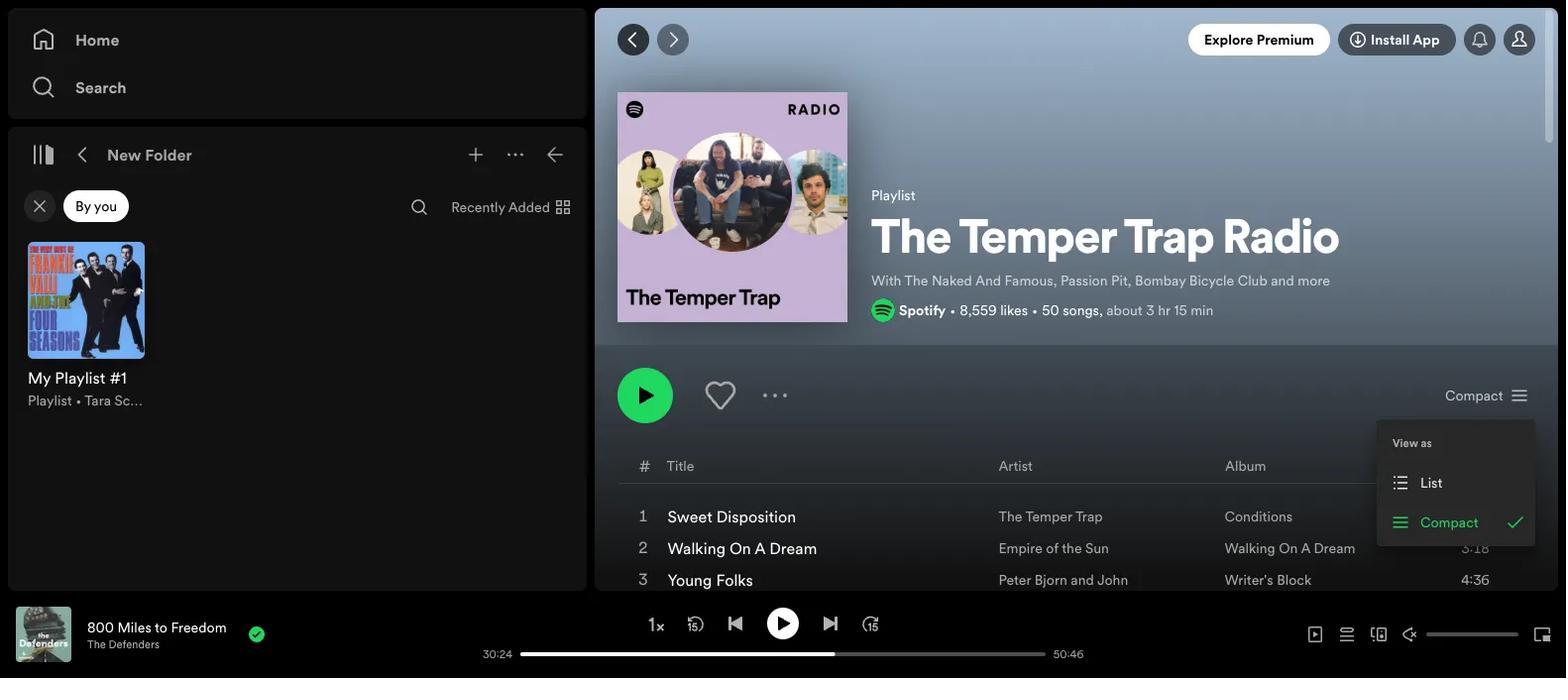 Task type: describe. For each thing, give the bounding box(es) containing it.
passion
[[1061, 270, 1108, 290]]

1 horizontal spatial walking
[[1225, 539, 1276, 559]]

3:50 cell
[[1416, 501, 1517, 533]]

menu containing list
[[1377, 419, 1536, 546]]

3:18 cell
[[1416, 533, 1517, 565]]

peter bjorn and john
[[999, 571, 1129, 590]]

famous,
[[1005, 270, 1057, 290]]

bjorn
[[1035, 571, 1068, 590]]

the inside grid
[[999, 507, 1023, 527]]

50
[[1042, 300, 1059, 320]]

0 horizontal spatial walking
[[668, 538, 726, 560]]

sweet disposition
[[668, 506, 796, 528]]

4:36
[[1462, 571, 1490, 590]]

title
[[667, 456, 694, 475]]

by
[[75, 196, 91, 216]]

folks
[[716, 570, 753, 591]]

writer's block link
[[1225, 571, 1312, 590]]

list
[[1421, 473, 1443, 493]]

writer's
[[1225, 571, 1274, 590]]

min
[[1191, 300, 1214, 320]]

home
[[75, 29, 119, 51]]

temper for the temper trap radio with the naked and famous, passion pit, bombay bicycle club and more
[[960, 217, 1117, 264]]

explore premium button
[[1189, 24, 1330, 56]]

0 horizontal spatial walking on a dream
[[668, 538, 817, 560]]

By you checkbox
[[63, 190, 129, 222]]

50:46
[[1054, 647, 1084, 662]]

the temper trap radio grid
[[596, 447, 1558, 678]]

album
[[1225, 456, 1267, 475]]

,
[[1100, 300, 1103, 320]]

30:24
[[483, 647, 513, 662]]

now playing: 800 miles to freedom by the defenders footer
[[16, 607, 473, 662]]

app
[[1413, 30, 1440, 50]]

the temper trap
[[999, 507, 1103, 527]]

playlist •
[[28, 391, 85, 410]]

young folks link
[[668, 570, 753, 591]]

the temper trap radio image
[[618, 92, 848, 322]]

empire
[[999, 539, 1043, 559]]

what's new image
[[1472, 32, 1488, 48]]

recently
[[451, 197, 505, 217]]

the temper trap radio with the naked and famous, passion pit, bombay bicycle club and more
[[871, 217, 1340, 290]]

3:18
[[1462, 539, 1490, 559]]

view as
[[1393, 436, 1432, 451]]

radio
[[1223, 217, 1340, 264]]

3
[[1146, 300, 1155, 320]]

peter bjorn and john link
[[999, 571, 1129, 590]]

8,559 likes
[[960, 300, 1028, 320]]

1 horizontal spatial on
[[1279, 539, 1298, 559]]

to
[[155, 617, 167, 637]]

young
[[668, 570, 712, 591]]

# column header
[[639, 448, 651, 483]]

1 horizontal spatial walking on a dream link
[[1225, 539, 1356, 559]]

the defenders link
[[87, 637, 160, 652]]

the temper trap link
[[999, 507, 1103, 527]]

temper for the temper trap
[[1026, 507, 1073, 527]]

bicycle
[[1190, 270, 1235, 290]]

empire of the sun
[[999, 539, 1109, 559]]

new folder
[[107, 144, 192, 166]]

skip back 15 seconds image
[[688, 615, 704, 631]]

Recently Added, Grid view field
[[435, 191, 583, 223]]

new
[[107, 144, 141, 166]]

you
[[94, 196, 117, 216]]

0 vertical spatial compact
[[1445, 386, 1504, 406]]

800 miles to freedom the defenders
[[87, 617, 227, 652]]

empire of the sun link
[[999, 539, 1109, 559]]

more
[[1298, 270, 1330, 290]]

premium
[[1257, 30, 1315, 50]]

spotify image
[[871, 298, 895, 322]]

with
[[871, 270, 902, 290]]

search
[[75, 76, 127, 98]]

young folks
[[668, 570, 753, 591]]

as
[[1421, 436, 1432, 451]]

home link
[[32, 20, 563, 59]]

john
[[1097, 571, 1129, 590]]

hr
[[1158, 300, 1171, 320]]

bombay
[[1135, 270, 1186, 290]]

about
[[1107, 300, 1143, 320]]

1 vertical spatial compact
[[1421, 513, 1479, 532]]



Task type: locate. For each thing, give the bounding box(es) containing it.
clear filters image
[[32, 198, 48, 214]]

playlist up with
[[871, 185, 916, 205]]

the
[[1062, 539, 1082, 559]]

trap for the temper trap
[[1076, 507, 1103, 527]]

walking on a dream link up block
[[1225, 539, 1356, 559]]

naked
[[932, 270, 972, 290]]

1 horizontal spatial dream
[[1314, 539, 1356, 559]]

install
[[1371, 30, 1410, 50]]

50 songs , about 3 hr 15 min
[[1042, 300, 1214, 320]]

group inside main element
[[16, 230, 157, 422]]

sun
[[1086, 539, 1109, 559]]

peter
[[999, 571, 1031, 590]]

go back image
[[626, 32, 642, 48]]

trap up sun
[[1076, 507, 1103, 527]]

800
[[87, 617, 114, 637]]

added
[[508, 197, 550, 217]]

freedom
[[171, 617, 227, 637]]

dream
[[770, 538, 817, 560], [1314, 539, 1356, 559]]

0 horizontal spatial and
[[1071, 571, 1094, 590]]

play image
[[775, 615, 791, 631]]

a up block
[[1301, 539, 1311, 559]]

a down disposition at the bottom
[[755, 538, 766, 560]]

# row
[[619, 448, 1534, 484]]

walking on a dream up folks
[[668, 538, 817, 560]]

compact button
[[1381, 503, 1532, 542]]

1 vertical spatial and
[[1071, 571, 1094, 590]]

and inside the temper trap radio grid
[[1071, 571, 1094, 590]]

the up with
[[871, 217, 952, 264]]

disposition
[[717, 506, 796, 528]]

go forward image
[[666, 32, 682, 48]]

walking up writer's
[[1225, 539, 1276, 559]]

the right with
[[905, 270, 928, 290]]

install app
[[1371, 30, 1440, 50]]

volume off image
[[1403, 627, 1419, 642]]

change speed image
[[646, 615, 666, 634]]

walking on a dream link up folks
[[668, 538, 817, 560]]

view
[[1393, 436, 1419, 451]]

the up "empire" on the bottom of the page
[[999, 507, 1023, 527]]

on up block
[[1279, 539, 1298, 559]]

1 horizontal spatial trap
[[1124, 217, 1215, 264]]

connect to a device image
[[1371, 627, 1387, 642]]

compact up 'list' button
[[1445, 386, 1504, 406]]

temper up famous,
[[960, 217, 1117, 264]]

explore
[[1205, 30, 1254, 50]]

on up folks
[[730, 538, 751, 560]]

walking on a dream up block
[[1225, 539, 1356, 559]]

1 horizontal spatial and
[[1271, 270, 1295, 290]]

and left john
[[1071, 571, 1094, 590]]

block
[[1277, 571, 1312, 590]]

spotify link
[[899, 300, 946, 320]]

the inside 800 miles to freedom the defenders
[[87, 637, 106, 652]]

conditions
[[1225, 507, 1293, 527]]

group
[[16, 230, 157, 422]]

1 vertical spatial temper
[[1026, 507, 1073, 527]]

search in your library image
[[412, 199, 427, 215]]

player controls element
[[310, 607, 1093, 662]]

sweet
[[668, 506, 713, 528]]

songs
[[1063, 300, 1100, 320]]

the left defenders
[[87, 637, 106, 652]]

previous image
[[728, 615, 744, 631]]

0 vertical spatial playlist
[[871, 185, 916, 205]]

none search field inside main element
[[404, 191, 435, 223]]

skip forward 15 seconds image
[[863, 615, 878, 631]]

trap
[[1124, 217, 1215, 264], [1076, 507, 1103, 527]]

0 horizontal spatial walking on a dream link
[[668, 538, 817, 560]]

likes
[[1001, 300, 1028, 320]]

writer's block
[[1225, 571, 1312, 590]]

search link
[[32, 67, 563, 107]]

playlist for playlist •
[[28, 391, 72, 410]]

0 vertical spatial and
[[1271, 270, 1295, 290]]

temper inside grid
[[1026, 507, 1073, 527]]

playlist left •
[[28, 391, 72, 410]]

temper up of
[[1026, 507, 1073, 527]]

trap inside the temper trap radio with the naked and famous, passion pit, bombay bicycle club and more
[[1124, 217, 1215, 264]]

0 vertical spatial trap
[[1124, 217, 1215, 264]]

trap for the temper trap radio with the naked and famous, passion pit, bombay bicycle club and more
[[1124, 217, 1215, 264]]

•
[[75, 391, 82, 410]]

install app link
[[1338, 24, 1456, 56]]

and
[[1271, 270, 1295, 290], [1071, 571, 1094, 590]]

next image
[[823, 615, 839, 631]]

None search field
[[404, 191, 435, 223]]

and
[[976, 270, 1001, 290]]

walking on a dream link
[[668, 538, 817, 560], [1225, 539, 1356, 559]]

defenders
[[109, 637, 160, 652]]

8,559
[[960, 300, 997, 320]]

1 horizontal spatial walking on a dream
[[1225, 539, 1356, 559]]

0 horizontal spatial on
[[730, 538, 751, 560]]

playlist
[[871, 185, 916, 205], [28, 391, 72, 410]]

now playing view image
[[47, 616, 62, 632]]

800 miles to freedom link
[[87, 617, 227, 637]]

club
[[1238, 270, 1268, 290]]

by you
[[75, 196, 117, 216]]

#
[[639, 455, 651, 476]]

compact
[[1445, 386, 1504, 406], [1421, 513, 1479, 532]]

artist
[[999, 456, 1033, 475]]

pit,
[[1111, 270, 1132, 290]]

explore premium
[[1205, 30, 1315, 50]]

15
[[1174, 300, 1187, 320]]

4:36 cell
[[1416, 565, 1517, 596]]

recently added
[[451, 197, 550, 217]]

miles
[[117, 617, 151, 637]]

compact up 3:18 cell
[[1421, 513, 1479, 532]]

3:50
[[1462, 507, 1490, 527]]

top bar and user menu element
[[595, 8, 1559, 71]]

spotify
[[899, 300, 946, 320]]

group containing playlist
[[16, 230, 157, 422]]

Compact button
[[1438, 380, 1535, 412]]

1 horizontal spatial playlist
[[871, 185, 916, 205]]

0 horizontal spatial dream
[[770, 538, 817, 560]]

1 horizontal spatial a
[[1301, 539, 1311, 559]]

temper inside the temper trap radio with the naked and famous, passion pit, bombay bicycle club and more
[[960, 217, 1117, 264]]

conditions link
[[1225, 507, 1293, 527]]

new folder button
[[103, 139, 196, 171]]

1 vertical spatial playlist
[[28, 391, 72, 410]]

and inside the temper trap radio with the naked and famous, passion pit, bombay bicycle club and more
[[1271, 270, 1295, 290]]

playlist for playlist
[[871, 185, 916, 205]]

temper
[[960, 217, 1117, 264], [1026, 507, 1073, 527]]

0 horizontal spatial trap
[[1076, 507, 1103, 527]]

sweet disposition link
[[668, 506, 796, 528]]

main element
[[8, 8, 587, 591]]

and right "club" in the right of the page
[[1271, 270, 1295, 290]]

playlist inside main element
[[28, 391, 72, 410]]

walking on a dream
[[668, 538, 817, 560], [1225, 539, 1356, 559]]

menu
[[1377, 419, 1536, 546]]

of
[[1046, 539, 1059, 559]]

0 vertical spatial temper
[[960, 217, 1117, 264]]

trap inside grid
[[1076, 507, 1103, 527]]

folder
[[145, 144, 192, 166]]

1 vertical spatial trap
[[1076, 507, 1103, 527]]

trap up bombay
[[1124, 217, 1215, 264]]

walking
[[668, 538, 726, 560], [1225, 539, 1276, 559]]

list button
[[1381, 463, 1532, 503]]

walking down sweet on the left of the page
[[668, 538, 726, 560]]

0 horizontal spatial playlist
[[28, 391, 72, 410]]

0 horizontal spatial a
[[755, 538, 766, 560]]



Task type: vqa. For each thing, say whether or not it's contained in the screenshot.
bottommost (Expanded
no



